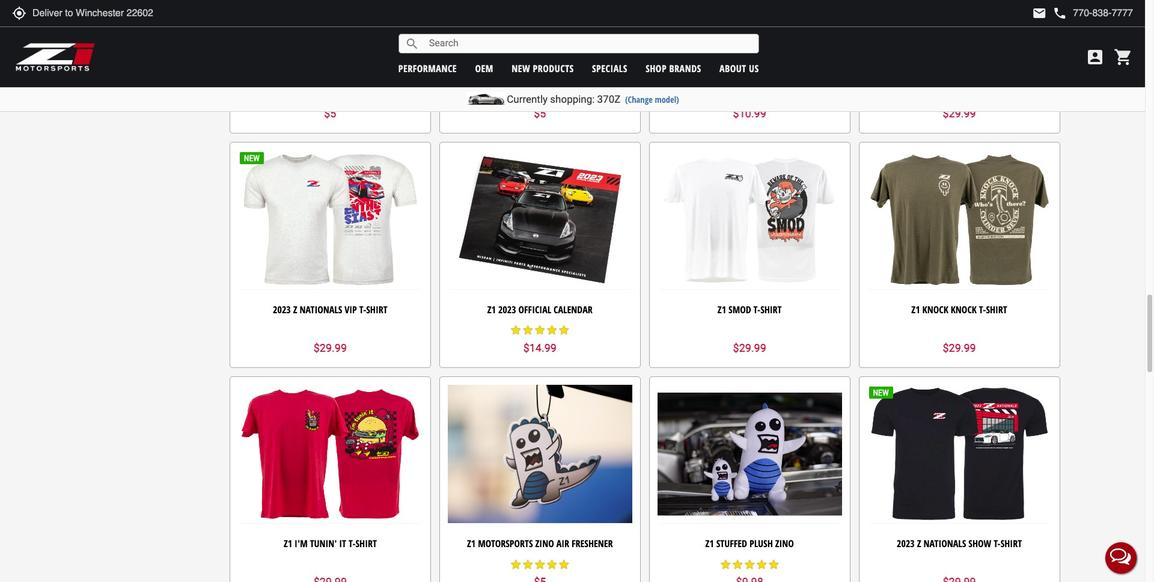 Task type: vqa. For each thing, say whether or not it's contained in the screenshot.
Sleeve for Z1 Pit Crew Drink Can Sleeve
yes



Task type: describe. For each thing, give the bounding box(es) containing it.
mail phone
[[1033, 6, 1068, 20]]

$29.99 down z1 sittin' sideways t-shirt on the top right of the page
[[943, 107, 977, 120]]

(change model) link
[[626, 94, 680, 105]]

oem
[[475, 62, 494, 75]]

z1 knock knock t-shirt
[[912, 303, 1008, 316]]

$10.99
[[734, 107, 767, 120]]

smod
[[729, 303, 752, 316]]

370z
[[598, 93, 621, 105]]

z1 pit crew drink can sleeve
[[272, 86, 389, 100]]

vip
[[345, 303, 357, 316]]

us
[[750, 62, 760, 75]]

1 horizontal spatial shop
[[746, 86, 766, 100]]

z1 smod t-shirt
[[718, 303, 782, 316]]

sleeve for z1 knock knock drink can sleeve
[[584, 86, 609, 100]]

1 $5 from the left
[[324, 107, 337, 120]]

z1 for z1 stuffed plush zino
[[706, 537, 714, 551]]

star star star star star $14.99
[[510, 324, 570, 354]]

(change
[[626, 94, 653, 105]]

it
[[339, 537, 346, 551]]

mail
[[1033, 6, 1047, 20]]

z1 2023 official calendar
[[488, 303, 593, 316]]

plush
[[750, 537, 773, 551]]

specials
[[593, 62, 628, 75]]

z1 motorsports zino air freshener
[[467, 537, 613, 551]]

shopping_cart
[[1115, 48, 1134, 67]]

z1 for z1 i'm tunin' it t-shirt
[[284, 537, 292, 551]]

show
[[969, 537, 992, 551]]

nationals for show
[[924, 537, 967, 551]]

i'm
[[295, 537, 308, 551]]

2 zino from the left
[[776, 537, 795, 551]]

z1 for z1 2023 official calendar
[[488, 303, 496, 316]]

shop brands link
[[646, 62, 702, 75]]

motorsports
[[478, 537, 533, 551]]

z1 for z1 zino's ramen shop ceramic mug
[[678, 86, 687, 100]]

nationals for vip
[[300, 303, 342, 316]]

ramen
[[716, 86, 744, 100]]

$29.99 for z1 smod t-shirt
[[734, 341, 767, 354]]

about
[[720, 62, 747, 75]]

1 zino from the left
[[536, 537, 554, 551]]

zino's
[[689, 86, 714, 100]]

drink for crew
[[320, 86, 344, 100]]

z1 for z1 knock knock t-shirt
[[912, 303, 921, 316]]

tunin'
[[310, 537, 337, 551]]

z1 i'm tunin' it t-shirt
[[284, 537, 377, 551]]

ceramic
[[769, 86, 802, 100]]

currently shopping: 370z (change model)
[[507, 93, 680, 105]]

star star star star star for plush
[[720, 559, 780, 571]]

can for z1 knock knock drink can sleeve
[[566, 86, 581, 100]]

crew
[[297, 86, 318, 100]]

can for z1 pit crew drink can sleeve
[[346, 86, 362, 100]]

stuffed
[[717, 537, 748, 551]]

calendar
[[554, 303, 593, 316]]

sittin'
[[917, 86, 944, 100]]



Task type: locate. For each thing, give the bounding box(es) containing it.
freshener
[[572, 537, 613, 551]]

0 horizontal spatial 2023
[[273, 303, 291, 316]]

1 horizontal spatial can
[[566, 86, 581, 100]]

oem link
[[475, 62, 494, 75]]

2 star star star star star from the left
[[720, 559, 780, 571]]

t-
[[986, 86, 993, 100], [360, 303, 366, 316], [754, 303, 761, 316], [980, 303, 987, 316], [349, 537, 356, 551], [994, 537, 1001, 551]]

nationals
[[300, 303, 342, 316], [924, 537, 967, 551]]

z1 stuffed plush zino
[[706, 537, 795, 551]]

specials link
[[593, 62, 628, 75]]

shop
[[646, 62, 667, 75], [746, 86, 766, 100]]

about us link
[[720, 62, 760, 75]]

account_box
[[1086, 48, 1106, 67]]

my_location
[[12, 6, 26, 20]]

$29.99 for z1 knock knock t-shirt
[[943, 341, 977, 354]]

drink down products
[[539, 86, 563, 100]]

$5 down the z1 pit crew drink can sleeve
[[324, 107, 337, 120]]

1 horizontal spatial zino
[[776, 537, 795, 551]]

2 drink from the left
[[539, 86, 563, 100]]

$29.99 down z1 knock knock t-shirt
[[943, 341, 977, 354]]

2 can from the left
[[566, 86, 581, 100]]

brands
[[670, 62, 702, 75]]

0 horizontal spatial can
[[346, 86, 362, 100]]

drink
[[320, 86, 344, 100], [539, 86, 563, 100]]

knock
[[483, 86, 509, 100], [511, 86, 537, 100], [923, 303, 949, 316], [951, 303, 977, 316]]

products
[[533, 62, 574, 75]]

can right crew
[[346, 86, 362, 100]]

1 sleeve from the left
[[364, 86, 389, 100]]

star star star star star
[[510, 559, 570, 571], [720, 559, 780, 571]]

$29.99 for 2023 z nationals vip t-shirt
[[314, 341, 347, 354]]

1 drink from the left
[[320, 86, 344, 100]]

zino
[[536, 537, 554, 551], [776, 537, 795, 551]]

new products
[[512, 62, 574, 75]]

model)
[[655, 94, 680, 105]]

z for 2023 z nationals show t-shirt
[[918, 537, 922, 551]]

2 $5 from the left
[[534, 107, 546, 120]]

can down products
[[566, 86, 581, 100]]

z for 2023 z nationals vip t-shirt
[[293, 303, 297, 316]]

0 horizontal spatial sleeve
[[364, 86, 389, 100]]

$5 down the currently
[[534, 107, 546, 120]]

2023
[[273, 303, 291, 316], [499, 303, 516, 316], [898, 537, 915, 551]]

0 vertical spatial z
[[293, 303, 297, 316]]

sleeve for z1 pit crew drink can sleeve
[[364, 86, 389, 100]]

2023 z nationals vip t-shirt
[[273, 303, 388, 316]]

performance link
[[399, 62, 457, 75]]

2 horizontal spatial 2023
[[898, 537, 915, 551]]

z1 for z1 motorsports zino air freshener
[[467, 537, 476, 551]]

2023 for 2023 z nationals show t-shirt
[[898, 537, 915, 551]]

phone link
[[1054, 6, 1134, 20]]

1 horizontal spatial star star star star star
[[720, 559, 780, 571]]

phone
[[1054, 6, 1068, 20]]

shirt
[[993, 86, 1014, 100], [366, 303, 388, 316], [761, 303, 782, 316], [987, 303, 1008, 316], [356, 537, 377, 551], [1001, 537, 1023, 551]]

1 vertical spatial z
[[918, 537, 922, 551]]

2023 for 2023 z nationals vip t-shirt
[[273, 303, 291, 316]]

0 vertical spatial shop
[[646, 62, 667, 75]]

shop brands
[[646, 62, 702, 75]]

z1 for z1 knock knock drink can sleeve
[[472, 86, 480, 100]]

zino left air
[[536, 537, 554, 551]]

z1 for z1 sittin' sideways t-shirt
[[906, 86, 915, 100]]

1 horizontal spatial nationals
[[924, 537, 967, 551]]

sleeve
[[364, 86, 389, 100], [584, 86, 609, 100]]

star
[[510, 324, 522, 336], [522, 324, 534, 336], [534, 324, 546, 336], [546, 324, 558, 336], [558, 324, 570, 336], [510, 559, 522, 571], [522, 559, 534, 571], [534, 559, 546, 571], [546, 559, 558, 571], [558, 559, 570, 571], [720, 559, 732, 571], [732, 559, 744, 571], [744, 559, 756, 571], [756, 559, 768, 571], [768, 559, 780, 571]]

performance
[[399, 62, 457, 75]]

star star star star star down z1 stuffed plush zino
[[720, 559, 780, 571]]

pit
[[283, 86, 294, 100]]

new products link
[[512, 62, 574, 75]]

z1 knock knock drink can sleeve
[[472, 86, 609, 100]]

z
[[293, 303, 297, 316], [918, 537, 922, 551]]

0 horizontal spatial star star star star star
[[510, 559, 570, 571]]

shop up $10.99
[[746, 86, 766, 100]]

nationals left vip
[[300, 303, 342, 316]]

shopping_cart link
[[1112, 48, 1134, 67]]

0 horizontal spatial nationals
[[300, 303, 342, 316]]

1 horizontal spatial $5
[[534, 107, 546, 120]]

$29.99
[[943, 107, 977, 120], [314, 341, 347, 354], [734, 341, 767, 354], [943, 341, 977, 354]]

account_box link
[[1083, 48, 1109, 67]]

about us
[[720, 62, 760, 75]]

1 vertical spatial nationals
[[924, 537, 967, 551]]

1 star star star star star from the left
[[510, 559, 570, 571]]

z1 motorsports logo image
[[15, 42, 96, 72]]

search
[[405, 36, 420, 51]]

$14.99
[[524, 341, 557, 354]]

1 horizontal spatial drink
[[539, 86, 563, 100]]

shop left brands
[[646, 62, 667, 75]]

star star star star star for zino
[[510, 559, 570, 571]]

drink for knock
[[539, 86, 563, 100]]

1 horizontal spatial z
[[918, 537, 922, 551]]

nationals left show
[[924, 537, 967, 551]]

0 horizontal spatial zino
[[536, 537, 554, 551]]

1 can from the left
[[346, 86, 362, 100]]

shopping:
[[551, 93, 595, 105]]

drink right crew
[[320, 86, 344, 100]]

1 vertical spatial shop
[[746, 86, 766, 100]]

sideways
[[946, 86, 983, 100]]

0 horizontal spatial z
[[293, 303, 297, 316]]

z1 for z1 smod t-shirt
[[718, 303, 727, 316]]

$5
[[324, 107, 337, 120], [534, 107, 546, 120]]

$29.99 down the '2023 z nationals vip t-shirt' on the bottom of page
[[314, 341, 347, 354]]

2023 z nationals show t-shirt
[[898, 537, 1023, 551]]

air
[[557, 537, 570, 551]]

mail link
[[1033, 6, 1047, 20]]

can
[[346, 86, 362, 100], [566, 86, 581, 100]]

2 sleeve from the left
[[584, 86, 609, 100]]

0 vertical spatial nationals
[[300, 303, 342, 316]]

zino right plush
[[776, 537, 795, 551]]

Search search field
[[420, 34, 759, 53]]

z1
[[272, 86, 280, 100], [472, 86, 480, 100], [678, 86, 687, 100], [906, 86, 915, 100], [488, 303, 496, 316], [718, 303, 727, 316], [912, 303, 921, 316], [284, 537, 292, 551], [467, 537, 476, 551], [706, 537, 714, 551]]

star star star star star down z1 motorsports zino air freshener
[[510, 559, 570, 571]]

1 horizontal spatial 2023
[[499, 303, 516, 316]]

official
[[519, 303, 552, 316]]

z1 zino's ramen shop ceramic mug
[[678, 86, 822, 100]]

mug
[[804, 86, 822, 100]]

new
[[512, 62, 531, 75]]

0 horizontal spatial $5
[[324, 107, 337, 120]]

1 horizontal spatial sleeve
[[584, 86, 609, 100]]

$29.99 down z1 smod t-shirt
[[734, 341, 767, 354]]

currently
[[507, 93, 548, 105]]

0 horizontal spatial shop
[[646, 62, 667, 75]]

0 horizontal spatial drink
[[320, 86, 344, 100]]

z1 for z1 pit crew drink can sleeve
[[272, 86, 280, 100]]

z1 sittin' sideways t-shirt
[[906, 86, 1014, 100]]



